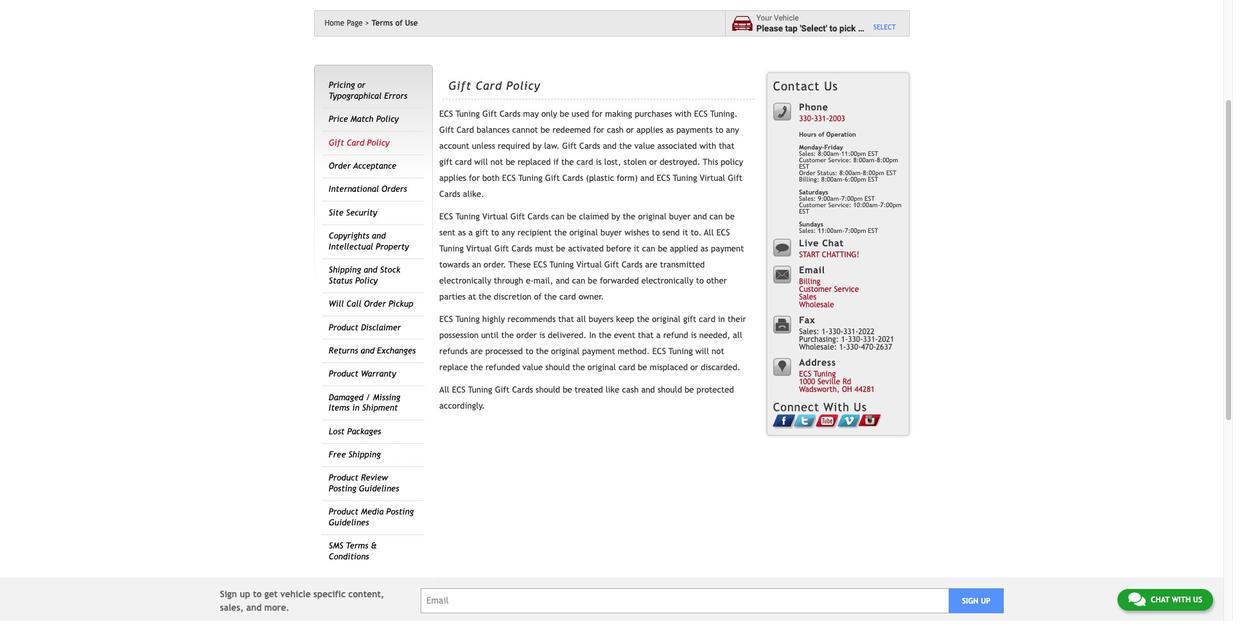 Task type: locate. For each thing, give the bounding box(es) containing it.
sign up to get vehicle specific content, sales, and more.
[[220, 590, 384, 613]]

account
[[440, 141, 470, 151]]

2 product from the top
[[329, 370, 358, 379]]

only
[[542, 109, 557, 119]]

0 horizontal spatial by
[[533, 141, 542, 151]]

product for product review posting guidelines
[[329, 474, 358, 483]]

up for sign up
[[981, 597, 991, 606]]

tuning down address
[[814, 370, 836, 379]]

1 vertical spatial a
[[469, 228, 473, 238]]

by inside ecs tuning gift cards may only be used for making purchases with ecs tuning. gift card balances cannot be redeemed for cash or applies as payments to any account unless required by law. gift cards and the value associated with that gift card will not be replaced if the card is lost, stolen or destroyed. this policy applies for both ecs tuning gift cards (plastic form) and ecs tuning virtual gift cards alike.
[[533, 141, 542, 151]]

0 vertical spatial payment
[[711, 244, 744, 254]]

up inside button
[[981, 597, 991, 606]]

or right the misplaced
[[691, 363, 698, 373]]

shipping and stock status policy link
[[329, 265, 400, 286]]

card inside ecs tuning gift cards may only be used for making purchases with ecs tuning. gift card balances cannot be redeemed for cash or applies as payments to any account unless required by law. gift cards and the value associated with that gift card will not be replaced if the card is lost, stolen or destroyed. this policy applies for both ecs tuning gift cards (plastic form) and ecs tuning virtual gift cards alike.
[[457, 125, 474, 135]]

product for product disclaimer
[[329, 323, 358, 332]]

with
[[675, 109, 692, 119], [700, 141, 716, 151], [1172, 596, 1191, 605]]

0 horizontal spatial gift
[[440, 157, 453, 167]]

1 horizontal spatial are
[[645, 260, 658, 270]]

0 vertical spatial guidelines
[[359, 484, 399, 494]]

card up 'balances'
[[476, 79, 502, 92]]

1 horizontal spatial of
[[534, 292, 542, 302]]

1- right wholesale:
[[840, 343, 846, 352]]

shipping up status
[[329, 265, 361, 275]]

policy up acceptance
[[367, 138, 390, 148]]

1 horizontal spatial a
[[656, 331, 661, 341]]

shipping inside 'shipping and stock status policy'
[[329, 265, 361, 275]]

card
[[455, 157, 472, 167], [577, 157, 593, 167], [560, 292, 576, 302], [699, 315, 716, 324], [619, 363, 636, 373]]

be
[[560, 109, 569, 119], [541, 125, 550, 135], [506, 157, 515, 167], [567, 212, 577, 222], [726, 212, 735, 222], [556, 244, 566, 254], [658, 244, 668, 254], [588, 276, 597, 286], [638, 363, 647, 373], [563, 386, 572, 395], [685, 386, 694, 395]]

value inside ecs tuning gift cards may only be used for making purchases with ecs tuning. gift card balances cannot be redeemed for cash or applies as payments to any account unless required by law. gift cards and the value associated with that gift card will not be replaced if the card is lost, stolen or destroyed. this policy applies for both ecs tuning gift cards (plastic form) and ecs tuning virtual gift cards alike.
[[635, 141, 655, 151]]

will down unless
[[474, 157, 488, 167]]

chatting!
[[822, 251, 860, 260]]

all inside all ecs tuning gift cards should be treated like cash and should be protected accordingly.
[[440, 386, 450, 395]]

payment down in
[[582, 347, 615, 357]]

original up activated
[[570, 228, 598, 238]]

1 sales: from the top
[[799, 150, 816, 157]]

as up associated
[[666, 125, 674, 135]]

will inside 'ecs tuning highly recommends that all buyers keep the original gift card in their possession until the order is delivered. in the event that a refund is needed, all refunds are processed to the original payment method. ecs tuning will not replace the refunded value should the original card be misplaced or discarded.'
[[696, 347, 709, 357]]

to left other
[[696, 276, 704, 286]]

and
[[603, 141, 617, 151], [641, 174, 654, 183], [693, 212, 707, 222], [372, 231, 386, 241], [364, 265, 378, 275], [556, 276, 570, 286], [361, 346, 375, 356], [641, 386, 655, 395], [246, 603, 262, 613]]

returns and exchanges
[[329, 346, 416, 356]]

0 vertical spatial shipping
[[329, 265, 361, 275]]

0 vertical spatial in
[[718, 315, 725, 324]]

virtual down this
[[700, 174, 725, 183]]

3 customer from the top
[[799, 285, 832, 294]]

1 vertical spatial vehicle
[[280, 590, 311, 600]]

payment inside ecs tuning virtual gift cards can be claimed by the original buyer and can be sent as a gift to any recipient the original buyer wishes to send it to. all ecs tuning virtual gift cards must be activated before it can be applied as payment towards an order. these ecs tuning virtual gift cards are transmitted electronically through e-mail, and can be forwarded electronically to other parties at the discretion of the card owner.
[[711, 244, 744, 254]]

a inside 'ecs tuning highly recommends that all buyers keep the original gift card in their possession until the order is delivered. in the event that a refund is needed, all refunds are processed to the original payment method. ecs tuning will not replace the refunded value should the original card be misplaced or discarded.'
[[656, 331, 661, 341]]

330- left 2637
[[848, 336, 863, 345]]

customer service link
[[799, 285, 859, 294]]

e-
[[526, 276, 534, 286]]

2 horizontal spatial card
[[476, 79, 502, 92]]

are left transmitted
[[645, 260, 658, 270]]

1 horizontal spatial as
[[666, 125, 674, 135]]

that up delivered.
[[558, 315, 574, 324]]

1 vertical spatial are
[[471, 347, 483, 357]]

4 product from the top
[[329, 508, 358, 517]]

of for hours
[[819, 131, 825, 138]]

of right hours
[[819, 131, 825, 138]]

ecs up "mail,"
[[534, 260, 547, 270]]

0 vertical spatial chat
[[823, 238, 844, 249]]

to inside your vehicle please tap 'select' to pick a vehicle
[[830, 23, 838, 33]]

by right the claimed
[[612, 212, 621, 222]]

1 horizontal spatial gift card policy
[[449, 79, 541, 92]]

pricing or typographical errors link
[[329, 81, 407, 101]]

and right "mail,"
[[556, 276, 570, 286]]

in inside the "damaged / missing items in shipment"
[[352, 404, 360, 413]]

2 vertical spatial us
[[1193, 596, 1203, 605]]

is inside ecs tuning gift cards may only be used for making purchases with ecs tuning. gift card balances cannot be redeemed for cash or applies as payments to any account unless required by law. gift cards and the value associated with that gift card will not be replaced if the card is lost, stolen or destroyed. this policy applies for both ecs tuning gift cards (plastic form) and ecs tuning virtual gift cards alike.
[[596, 157, 602, 167]]

needed,
[[699, 331, 731, 341]]

site
[[329, 208, 344, 218]]

vehicle inside your vehicle please tap 'select' to pick a vehicle
[[865, 23, 893, 33]]

tuning down the destroyed.
[[673, 174, 697, 183]]

us for connect
[[854, 401, 867, 414]]

are inside 'ecs tuning highly recommends that all buyers keep the original gift card in their possession until the order is delivered. in the event that a refund is needed, all refunds are processed to the original payment method. ecs tuning will not replace the refunded value should the original card be misplaced or discarded.'
[[471, 347, 483, 357]]

0 horizontal spatial is
[[540, 331, 545, 341]]

tuning inside all ecs tuning gift cards should be treated like cash and should be protected accordingly.
[[468, 386, 493, 395]]

buyer
[[669, 212, 691, 222], [601, 228, 622, 238]]

chat with us link
[[1118, 590, 1214, 612]]

used
[[572, 109, 589, 119]]

by inside ecs tuning virtual gift cards can be claimed by the original buyer and can be sent as a gift to any recipient the original buyer wishes to send it to. all ecs tuning virtual gift cards must be activated before it can be applied as payment towards an order. these ecs tuning virtual gift cards are transmitted electronically through e-mail, and can be forwarded electronically to other parties at the discretion of the card owner.
[[612, 212, 621, 222]]

any inside ecs tuning gift cards may only be used for making purchases with ecs tuning. gift card balances cannot be redeemed for cash or applies as payments to any account unless required by law. gift cards and the value associated with that gift card will not be replaced if the card is lost, stolen or destroyed. this policy applies for both ecs tuning gift cards (plastic form) and ecs tuning virtual gift cards alike.
[[726, 125, 739, 135]]

connect
[[773, 401, 820, 414]]

0 horizontal spatial all
[[440, 386, 450, 395]]

to inside ecs tuning gift cards may only be used for making purchases with ecs tuning. gift card balances cannot be redeemed for cash or applies as payments to any account unless required by law. gift cards and the value associated with that gift card will not be replaced if the card is lost, stolen or destroyed. this policy applies for both ecs tuning gift cards (plastic form) and ecs tuning virtual gift cards alike.
[[716, 125, 724, 135]]

wholesale:
[[799, 343, 837, 352]]

chat down 11:00am-
[[823, 238, 844, 249]]

0 vertical spatial all
[[577, 315, 586, 324]]

0 vertical spatial a
[[858, 23, 863, 33]]

0 horizontal spatial payment
[[582, 347, 615, 357]]

0 vertical spatial cash
[[607, 125, 624, 135]]

order right call
[[364, 299, 386, 309]]

service: left 10:00am-
[[829, 202, 852, 209]]

cash inside all ecs tuning gift cards should be treated like cash and should be protected accordingly.
[[622, 386, 639, 395]]

to inside 'ecs tuning highly recommends that all buyers keep the original gift card in their possession until the order is delivered. in the event that a refund is needed, all refunds are processed to the original payment method. ecs tuning will not replace the refunded value should the original card be misplaced or discarded.'
[[526, 347, 534, 357]]

3 product from the top
[[329, 474, 358, 483]]

product inside product review posting guidelines
[[329, 474, 358, 483]]

or inside 'ecs tuning highly recommends that all buyers keep the original gift card in their possession until the order is delivered. in the event that a refund is needed, all refunds are processed to the original payment method. ecs tuning will not replace the refunded value should the original card be misplaced or discarded.'
[[691, 363, 698, 373]]

Email email field
[[421, 589, 949, 614]]

for right redeemed
[[594, 125, 605, 135]]

recommends
[[508, 315, 556, 324]]

ecs tuning gift cards may only be used for making purchases with ecs tuning. gift card balances cannot be redeemed for cash or applies as payments to any account unless required by law. gift cards and the value associated with that gift card will not be replaced if the card is lost, stolen or destroyed. this policy applies for both ecs tuning gift cards (plastic form) and ecs tuning virtual gift cards alike.
[[440, 109, 744, 199]]

sign up button
[[949, 589, 1004, 614]]

1- left the 2022
[[842, 336, 848, 345]]

match
[[351, 115, 374, 124]]

1 horizontal spatial with
[[700, 141, 716, 151]]

all inside ecs tuning virtual gift cards can be claimed by the original buyer and can be sent as a gift to any recipient the original buyer wishes to send it to. all ecs tuning virtual gift cards must be activated before it can be applied as payment towards an order. these ecs tuning virtual gift cards are transmitted electronically through e-mail, and can be forwarded electronically to other parties at the discretion of the card owner.
[[704, 228, 714, 238]]

3 sales: from the top
[[799, 227, 816, 234]]

shipping and stock status policy
[[329, 265, 400, 286]]

0 horizontal spatial applies
[[440, 174, 466, 183]]

8:00am- up 9:00am-
[[821, 176, 845, 183]]

be inside 'ecs tuning highly recommends that all buyers keep the original gift card in their possession until the order is delivered. in the event that a refund is needed, all refunds are processed to the original payment method. ecs tuning will not replace the refunded value should the original card be misplaced or discarded.'
[[638, 363, 647, 373]]

0 horizontal spatial a
[[469, 228, 473, 238]]

1 horizontal spatial it
[[683, 228, 688, 238]]

sign inside button
[[962, 597, 979, 606]]

product up returns
[[329, 323, 358, 332]]

1 vertical spatial for
[[594, 125, 605, 135]]

as down to.
[[701, 244, 709, 254]]

0 horizontal spatial electronically
[[440, 276, 492, 286]]

status
[[329, 276, 353, 286]]

be right only
[[560, 109, 569, 119]]

cash inside ecs tuning gift cards may only be used for making purchases with ecs tuning. gift card balances cannot be redeemed for cash or applies as payments to any account unless required by law. gift cards and the value associated with that gift card will not be replaced if the card is lost, stolen or destroyed. this policy applies for both ecs tuning gift cards (plastic form) and ecs tuning virtual gift cards alike.
[[607, 125, 624, 135]]

price match policy
[[329, 115, 399, 124]]

it
[[683, 228, 688, 238], [634, 244, 640, 254]]

with up this
[[700, 141, 716, 151]]

2 horizontal spatial as
[[701, 244, 709, 254]]

&
[[371, 542, 377, 551]]

1 horizontal spatial buyer
[[669, 212, 691, 222]]

0 vertical spatial are
[[645, 260, 658, 270]]

ecs down address
[[799, 370, 812, 379]]

electronically up at
[[440, 276, 492, 286]]

8:00pm
[[877, 157, 899, 164], [863, 170, 885, 177]]

operation
[[827, 131, 856, 138]]

0 horizontal spatial not
[[491, 157, 503, 167]]

associated
[[658, 141, 697, 151]]

7:00pm down 10:00am-
[[845, 227, 866, 234]]

1 horizontal spatial will
[[696, 347, 709, 357]]

value
[[635, 141, 655, 151], [523, 363, 543, 373]]

billing
[[799, 278, 821, 287]]

1 horizontal spatial in
[[718, 315, 725, 324]]

refund
[[663, 331, 688, 341]]

to left get
[[253, 590, 262, 600]]

1 horizontal spatial vehicle
[[865, 23, 893, 33]]

1 horizontal spatial applies
[[637, 125, 664, 135]]

gift
[[449, 79, 472, 92], [483, 109, 497, 119], [440, 125, 454, 135], [329, 138, 344, 148], [562, 141, 577, 151], [545, 174, 560, 183], [728, 174, 743, 183], [511, 212, 525, 222], [495, 244, 509, 254], [605, 260, 619, 270], [495, 386, 510, 395]]

1 horizontal spatial order
[[364, 299, 386, 309]]

1 horizontal spatial up
[[981, 597, 991, 606]]

1 vertical spatial terms
[[346, 542, 368, 551]]

guidelines inside "product media posting guidelines"
[[329, 518, 369, 528]]

0 horizontal spatial buyer
[[601, 228, 622, 238]]

0 vertical spatial gift card policy
[[449, 79, 541, 92]]

1 horizontal spatial posting
[[386, 508, 414, 517]]

not inside 'ecs tuning highly recommends that all buyers keep the original gift card in their possession until the order is delivered. in the event that a refund is needed, all refunds are processed to the original payment method. ecs tuning will not replace the refunded value should the original card be misplaced or discarded.'
[[712, 347, 724, 357]]

order up international
[[329, 161, 351, 171]]

content,
[[348, 590, 384, 600]]

any left recipient
[[502, 228, 515, 238]]

sales link
[[799, 293, 817, 302]]

not
[[491, 157, 503, 167], [712, 347, 724, 357]]

sign for sign up to get vehicle specific content, sales, and more.
[[220, 590, 237, 600]]

0 horizontal spatial sign
[[220, 590, 237, 600]]

0 vertical spatial gift
[[440, 157, 453, 167]]

2021
[[878, 336, 894, 345]]

terms up conditions
[[346, 542, 368, 551]]

start chatting! link
[[799, 251, 860, 260]]

tuning down the must
[[550, 260, 574, 270]]

sales: up live
[[799, 227, 816, 234]]

terms right page
[[372, 19, 393, 28]]

1 vertical spatial not
[[712, 347, 724, 357]]

1 horizontal spatial payment
[[711, 244, 744, 254]]

ecs up 'accordingly.'
[[452, 386, 466, 395]]

2 horizontal spatial a
[[858, 23, 863, 33]]

must
[[535, 244, 554, 254]]

ecs
[[440, 109, 453, 119], [694, 109, 708, 119], [502, 174, 516, 183], [657, 174, 671, 183], [440, 212, 453, 222], [717, 228, 730, 238], [534, 260, 547, 270], [440, 315, 453, 324], [653, 347, 666, 357], [799, 370, 812, 379], [452, 386, 466, 395]]

select
[[874, 23, 896, 31]]

2 horizontal spatial us
[[1193, 596, 1203, 605]]

cash down making
[[607, 125, 624, 135]]

0 vertical spatial for
[[592, 109, 603, 119]]

ecs tuning highly recommends that all buyers keep the original gift card in their possession until the order is delivered. in the event that a refund is needed, all refunds are processed to the original payment method. ecs tuning will not replace the refunded value should the original card be misplaced or discarded.
[[440, 315, 746, 373]]

4 sales: from the top
[[799, 328, 820, 337]]

use
[[405, 19, 418, 28]]

in inside 'ecs tuning highly recommends that all buyers keep the original gift card in their possession until the order is delivered. in the event that a refund is needed, all refunds are processed to the original payment method. ecs tuning will not replace the refunded value should the original card be misplaced or discarded.'
[[718, 315, 725, 324]]

posting inside product review posting guidelines
[[329, 484, 356, 494]]

2 horizontal spatial gift
[[683, 315, 697, 324]]

1 horizontal spatial sign
[[962, 597, 979, 606]]

or
[[358, 81, 366, 90], [626, 125, 634, 135], [650, 157, 657, 167], [691, 363, 698, 373]]

vehicle
[[865, 23, 893, 33], [280, 590, 311, 600]]

0 horizontal spatial chat
[[823, 238, 844, 249]]

2 horizontal spatial with
[[1172, 596, 1191, 605]]

guidelines for review
[[359, 484, 399, 494]]

and inside sign up to get vehicle specific content, sales, and more.
[[246, 603, 262, 613]]

are inside ecs tuning virtual gift cards can be claimed by the original buyer and can be sent as a gift to any recipient the original buyer wishes to send it to. all ecs tuning virtual gift cards must be activated before it can be applied as payment towards an order. these ecs tuning virtual gift cards are transmitted electronically through e-mail, and can be forwarded electronically to other parties at the discretion of the card owner.
[[645, 260, 658, 270]]

0 horizontal spatial with
[[675, 109, 692, 119]]

pricing or typographical errors
[[329, 81, 407, 101]]

0 vertical spatial as
[[666, 125, 674, 135]]

through
[[494, 276, 523, 286]]

sign inside sign up to get vehicle specific content, sales, and more.
[[220, 590, 237, 600]]

not inside ecs tuning gift cards may only be used for making purchases with ecs tuning. gift card balances cannot be redeemed for cash or applies as payments to any account unless required by law. gift cards and the value associated with that gift card will not be replaced if the card is lost, stolen or destroyed. this policy applies for both ecs tuning gift cards (plastic form) and ecs tuning virtual gift cards alike.
[[491, 157, 503, 167]]

1 vertical spatial all
[[733, 331, 743, 341]]

and up lost,
[[603, 141, 617, 151]]

mail,
[[534, 276, 553, 286]]

1 horizontal spatial value
[[635, 141, 655, 151]]

gift card policy
[[449, 79, 541, 92], [329, 138, 390, 148]]

2 vertical spatial customer
[[799, 285, 832, 294]]

1 horizontal spatial 331-
[[844, 328, 859, 337]]

stolen
[[624, 157, 647, 167]]

2 vertical spatial that
[[638, 331, 654, 341]]

get
[[264, 590, 278, 600]]

2 vertical spatial gift
[[683, 315, 697, 324]]

of left use
[[395, 19, 403, 28]]

of down "mail,"
[[534, 292, 542, 302]]

1 vertical spatial service:
[[829, 202, 852, 209]]

gift card policy link
[[329, 138, 390, 148]]

guidelines inside product review posting guidelines
[[359, 484, 399, 494]]

virtual up an
[[466, 244, 492, 254]]

0 vertical spatial customer
[[799, 157, 827, 164]]

cards up forwarded
[[622, 260, 643, 270]]

0 horizontal spatial that
[[558, 315, 574, 324]]

to left 'pick'
[[830, 23, 838, 33]]

select link
[[874, 23, 896, 32]]

missing
[[373, 393, 401, 403]]

lost,
[[604, 157, 621, 167]]

to inside sign up to get vehicle specific content, sales, and more.
[[253, 590, 262, 600]]

11:00pm
[[842, 150, 866, 157]]

1 horizontal spatial chat
[[1151, 596, 1170, 605]]

saturdays
[[799, 189, 829, 196]]

0 vertical spatial terms
[[372, 19, 393, 28]]

all up 'accordingly.'
[[440, 386, 450, 395]]

chat
[[823, 238, 844, 249], [1151, 596, 1170, 605]]

should down the misplaced
[[658, 386, 682, 395]]

2 service: from the top
[[829, 202, 852, 209]]

are down until
[[471, 347, 483, 357]]

card up needed,
[[699, 315, 716, 324]]

cards down redeemed
[[580, 141, 601, 151]]

international orders
[[329, 185, 407, 194]]

up inside sign up to get vehicle specific content, sales, and more.
[[240, 590, 250, 600]]

returns and exchanges link
[[329, 346, 416, 356]]

posting inside "product media posting guidelines"
[[386, 508, 414, 517]]

1 vertical spatial any
[[502, 228, 515, 238]]

0 vertical spatial posting
[[329, 484, 356, 494]]

is right refund at the bottom right
[[691, 331, 697, 341]]

1 vertical spatial in
[[352, 404, 360, 413]]

parties
[[440, 292, 466, 302]]

1 horizontal spatial any
[[726, 125, 739, 135]]

of inside hours of operation monday-friday sales: 8:00am-11:00pm est customer service: 8:00am-8:00pm est order status: 8:00am-8:00pm est billing: 8:00am-6:00pm est saturdays sales: 9:00am-7:00pm est customer service: 10:00am-7:00pm est sundays sales: 11:00am-7:00pm est
[[819, 131, 825, 138]]

send
[[663, 228, 680, 238]]

1 horizontal spatial by
[[612, 212, 621, 222]]

1 product from the top
[[329, 323, 358, 332]]

any inside ecs tuning virtual gift cards can be claimed by the original buyer and can be sent as a gift to any recipient the original buyer wishes to send it to. all ecs tuning virtual gift cards must be activated before it can be applied as payment towards an order. these ecs tuning virtual gift cards are transmitted electronically through e-mail, and can be forwarded electronically to other parties at the discretion of the card owner.
[[502, 228, 515, 238]]

1 vertical spatial chat
[[1151, 596, 1170, 605]]

1 electronically from the left
[[440, 276, 492, 286]]

and down the misplaced
[[641, 386, 655, 395]]

0 vertical spatial that
[[719, 141, 735, 151]]

1 horizontal spatial is
[[596, 157, 602, 167]]

gift card policy up 'balances'
[[449, 79, 541, 92]]

0 vertical spatial by
[[533, 141, 542, 151]]

product inside "product media posting guidelines"
[[329, 508, 358, 517]]

card up (plastic
[[577, 157, 593, 167]]

0 horizontal spatial as
[[458, 228, 466, 238]]

tuning down replaced
[[518, 174, 543, 183]]

0 horizontal spatial up
[[240, 590, 250, 600]]

phone 330-331-2003
[[799, 101, 845, 124]]

disclaimer
[[361, 323, 401, 332]]

discarded.
[[701, 363, 741, 373]]

free
[[329, 450, 346, 460]]

any down tuning.
[[726, 125, 739, 135]]

virtual inside ecs tuning gift cards may only be used for making purchases with ecs tuning. gift card balances cannot be redeemed for cash or applies as payments to any account unless required by law. gift cards and the value associated with that gift card will not be replaced if the card is lost, stolen or destroyed. this policy applies for both ecs tuning gift cards (plastic form) and ecs tuning virtual gift cards alike.
[[700, 174, 725, 183]]

gift up refund at the bottom right
[[683, 315, 697, 324]]

1 vertical spatial payment
[[582, 347, 615, 357]]

1 vertical spatial will
[[696, 347, 709, 357]]

or inside pricing or typographical errors
[[358, 81, 366, 90]]

phone
[[799, 101, 829, 112]]

lost
[[329, 427, 345, 437]]

payment up other
[[711, 244, 744, 254]]

the up the processed
[[501, 331, 514, 341]]

8:00pm down 11:00pm
[[863, 170, 885, 177]]

service: down friday
[[829, 157, 852, 164]]

0 vertical spatial 8:00pm
[[877, 157, 899, 164]]

tuning
[[456, 109, 480, 119], [518, 174, 543, 183], [673, 174, 697, 183], [456, 212, 480, 222], [440, 244, 464, 254], [550, 260, 574, 270], [456, 315, 480, 324], [669, 347, 693, 357], [814, 370, 836, 379], [468, 386, 493, 395]]

product
[[329, 323, 358, 332], [329, 370, 358, 379], [329, 474, 358, 483], [329, 508, 358, 517]]

product down free
[[329, 474, 358, 483]]

0 horizontal spatial value
[[523, 363, 543, 373]]

an
[[472, 260, 481, 270]]

gift down account
[[440, 157, 453, 167]]

guidelines for media
[[329, 518, 369, 528]]

in
[[718, 315, 725, 324], [352, 404, 360, 413]]

buyers
[[589, 315, 614, 324]]

1 vertical spatial as
[[458, 228, 466, 238]]

0 horizontal spatial card
[[347, 138, 364, 148]]

in left their
[[718, 315, 725, 324]]

1 customer from the top
[[799, 157, 827, 164]]

1 vertical spatial card
[[457, 125, 474, 135]]

0 vertical spatial service:
[[829, 157, 852, 164]]

0 horizontal spatial in
[[352, 404, 360, 413]]

gift inside 'ecs tuning highly recommends that all buyers keep the original gift card in their possession until the order is delivered. in the event that a refund is needed, all refunds are processed to the original payment method. ecs tuning will not replace the refunded value should the original card be misplaced or discarded.'
[[683, 315, 697, 324]]

330- up wholesale:
[[829, 328, 844, 337]]

chat inside live chat start chatting!
[[823, 238, 844, 249]]

1 horizontal spatial all
[[704, 228, 714, 238]]

a inside your vehicle please tap 'select' to pick a vehicle
[[858, 23, 863, 33]]

in down damaged
[[352, 404, 360, 413]]

should down delivered.
[[546, 363, 570, 373]]

0 vertical spatial applies
[[637, 125, 664, 135]]

2 sales: from the top
[[799, 195, 816, 202]]

ecs right both
[[502, 174, 516, 183]]

8:00am- down 11:00pm
[[840, 170, 863, 177]]

0 vertical spatial not
[[491, 157, 503, 167]]

330-
[[799, 115, 814, 124], [829, 328, 844, 337], [848, 336, 863, 345], [846, 343, 861, 352]]

will call order pickup
[[329, 299, 413, 309]]

damaged / missing items in shipment
[[329, 393, 401, 413]]



Task type: describe. For each thing, give the bounding box(es) containing it.
lost packages link
[[329, 427, 381, 437]]

tuning.
[[710, 109, 738, 119]]

shipment
[[362, 404, 398, 413]]

stock
[[380, 265, 400, 275]]

2 vertical spatial for
[[469, 174, 480, 183]]

terms inside sms terms & conditions
[[346, 542, 368, 551]]

redeemed
[[553, 125, 591, 135]]

original up wishes at right top
[[638, 212, 667, 222]]

payment inside 'ecs tuning highly recommends that all buyers keep the original gift card in their possession until the order is delivered. in the event that a refund is needed, all refunds are processed to the original payment method. ecs tuning will not replace the refunded value should the original card be misplaced or discarded.'
[[582, 347, 615, 357]]

acceptance
[[353, 161, 397, 171]]

7:00pm right 9:00am-
[[881, 202, 902, 209]]

value inside 'ecs tuning highly recommends that all buyers keep the original gift card in their possession until the order is delivered. in the event that a refund is needed, all refunds are processed to the original payment method. ecs tuning will not replace the refunded value should the original card be misplaced or discarded.'
[[523, 363, 543, 373]]

wishes
[[625, 228, 650, 238]]

original up the like
[[588, 363, 616, 373]]

2 vertical spatial card
[[347, 138, 364, 148]]

ecs right to.
[[717, 228, 730, 238]]

comments image
[[1129, 592, 1146, 608]]

tuning up possession
[[456, 315, 480, 324]]

keep
[[616, 315, 635, 324]]

8:00am- up 6:00pm
[[854, 157, 877, 164]]

posting for product review posting guidelines
[[329, 484, 356, 494]]

pick
[[840, 23, 856, 33]]

ecs inside address ecs tuning 1000 seville rd wadsworth, oh 44281
[[799, 370, 812, 379]]

tuning down refund at the bottom right
[[669, 347, 693, 357]]

be down only
[[541, 125, 550, 135]]

oh
[[842, 386, 853, 395]]

1 vertical spatial that
[[558, 315, 574, 324]]

method.
[[618, 347, 650, 357]]

as inside ecs tuning gift cards may only be used for making purchases with ecs tuning. gift card balances cannot be redeemed for cash or applies as payments to any account unless required by law. gift cards and the value associated with that gift card will not be replaced if the card is lost, stolen or destroyed. this policy applies for both ecs tuning gift cards (plastic form) and ecs tuning virtual gift cards alike.
[[666, 125, 674, 135]]

and inside 'shipping and stock status policy'
[[364, 265, 378, 275]]

exchanges
[[377, 346, 416, 356]]

tuning down alike.
[[456, 212, 480, 222]]

billing link
[[799, 278, 821, 287]]

sales: inside fax sales: 1-330-331-2022 purchasing: 1-330-331-2021 wholesale: 1-330-470-2637
[[799, 328, 820, 337]]

your
[[757, 14, 772, 23]]

2 vertical spatial with
[[1172, 596, 1191, 605]]

copyrights and intellectual property
[[329, 231, 409, 252]]

be down policy
[[726, 212, 735, 222]]

forwarded
[[600, 276, 639, 286]]

purchasing:
[[799, 336, 839, 345]]

(plastic
[[586, 174, 614, 183]]

virtual down activated
[[577, 260, 602, 270]]

the up wishes at right top
[[623, 212, 636, 222]]

2637
[[876, 343, 893, 352]]

product for product media posting guidelines
[[329, 508, 358, 517]]

the right keep
[[637, 315, 650, 324]]

2 horizontal spatial is
[[691, 331, 697, 341]]

alike.
[[463, 190, 484, 199]]

treated
[[575, 386, 603, 395]]

balances
[[477, 125, 510, 135]]

the right if at the top left of the page
[[562, 157, 574, 167]]

gift inside ecs tuning virtual gift cards can be claimed by the original buyer and can be sent as a gift to any recipient the original buyer wishes to send it to. all ecs tuning virtual gift cards must be activated before it can be applied as payment towards an order. these ecs tuning virtual gift cards are transmitted electronically through e-mail, and can be forwarded electronically to other parties at the discretion of the card owner.
[[476, 228, 489, 238]]

accordingly.
[[440, 402, 485, 411]]

or down making
[[626, 125, 634, 135]]

sms terms & conditions
[[329, 542, 377, 562]]

conditions
[[329, 552, 369, 562]]

up for sign up to get vehicle specific content, sales, and more.
[[240, 590, 250, 600]]

cards inside all ecs tuning gift cards should be treated like cash and should be protected accordingly.
[[512, 386, 533, 395]]

can up recipient
[[551, 212, 565, 222]]

0 horizontal spatial gift card policy
[[329, 138, 390, 148]]

2003
[[829, 115, 845, 124]]

1 vertical spatial 8:00pm
[[863, 170, 885, 177]]

6:00pm
[[845, 176, 866, 183]]

0 vertical spatial it
[[683, 228, 688, 238]]

and down product disclaimer
[[361, 346, 375, 356]]

hours of operation monday-friday sales: 8:00am-11:00pm est customer service: 8:00am-8:00pm est order status: 8:00am-8:00pm est billing: 8:00am-6:00pm est saturdays sales: 9:00am-7:00pm est customer service: 10:00am-7:00pm est sundays sales: 11:00am-7:00pm est
[[799, 131, 902, 234]]

be right the must
[[556, 244, 566, 254]]

protected
[[697, 386, 734, 395]]

330- down the 2022
[[846, 343, 861, 352]]

copyrights and intellectual property link
[[329, 231, 409, 252]]

please
[[757, 23, 783, 33]]

vehicle inside sign up to get vehicle specific content, sales, and more.
[[280, 590, 311, 600]]

and inside all ecs tuning gift cards should be treated like cash and should be protected accordingly.
[[641, 386, 655, 395]]

7:00pm down 6:00pm
[[842, 195, 863, 202]]

price
[[329, 115, 348, 124]]

cards left alike.
[[440, 190, 460, 199]]

page
[[347, 19, 363, 28]]

10:00am-
[[854, 202, 881, 209]]

product disclaimer
[[329, 323, 401, 332]]

1 horizontal spatial terms
[[372, 19, 393, 28]]

tuning inside address ecs tuning 1000 seville rd wadsworth, oh 44281
[[814, 370, 836, 379]]

fax sales: 1-330-331-2022 purchasing: 1-330-331-2021 wholesale: 1-330-470-2637
[[799, 315, 894, 352]]

to left "send"
[[652, 228, 660, 238]]

policy down errors
[[376, 115, 399, 124]]

ecs up payments
[[694, 109, 708, 119]]

the down order
[[536, 347, 549, 357]]

2 customer from the top
[[799, 202, 827, 209]]

1 horizontal spatial that
[[638, 331, 654, 341]]

processed
[[485, 347, 523, 357]]

of inside ecs tuning virtual gift cards can be claimed by the original buyer and can be sent as a gift to any recipient the original buyer wishes to send it to. all ecs tuning virtual gift cards must be activated before it can be applied as payment towards an order. these ecs tuning virtual gift cards are transmitted electronically through e-mail, and can be forwarded electronically to other parties at the discretion of the card owner.
[[534, 292, 542, 302]]

rd
[[843, 378, 852, 387]]

the right at
[[479, 292, 491, 302]]

free shipping
[[329, 450, 381, 460]]

330- inside phone 330-331-2003
[[799, 115, 814, 124]]

damaged / missing items in shipment link
[[329, 393, 401, 413]]

sent
[[440, 228, 456, 238]]

us for chat
[[1193, 596, 1203, 605]]

0 vertical spatial card
[[476, 79, 502, 92]]

8:00am- up status:
[[818, 150, 842, 157]]

2 horizontal spatial 331-
[[863, 336, 878, 345]]

all ecs tuning gift cards should be treated like cash and should be protected accordingly.
[[440, 386, 734, 411]]

will call order pickup link
[[329, 299, 413, 309]]

should inside 'ecs tuning highly recommends that all buyers keep the original gift card in their possession until the order is delivered. in the event that a refund is needed, all refunds are processed to the original payment method. ecs tuning will not replace the refunded value should the original card be misplaced or discarded.'
[[546, 363, 570, 373]]

cards up these
[[512, 244, 533, 254]]

ecs up the misplaced
[[653, 347, 666, 357]]

cards left (plastic
[[563, 174, 584, 183]]

fax
[[799, 315, 816, 326]]

pickup
[[389, 299, 413, 309]]

and inside copyrights and intellectual property
[[372, 231, 386, 241]]

event
[[614, 331, 636, 341]]

1- up wholesale:
[[822, 328, 829, 337]]

1 horizontal spatial all
[[733, 331, 743, 341]]

to up order.
[[491, 228, 499, 238]]

be down "send"
[[658, 244, 668, 254]]

policy inside 'shipping and stock status policy'
[[355, 276, 378, 286]]

payments
[[677, 125, 713, 135]]

44281
[[855, 386, 875, 395]]

and right form)
[[641, 174, 654, 183]]

cards left may
[[500, 109, 521, 119]]

be left protected
[[685, 386, 694, 395]]

ecs up possession
[[440, 315, 453, 324]]

0 vertical spatial with
[[675, 109, 692, 119]]

virtual down alike.
[[483, 212, 508, 222]]

product review posting guidelines link
[[329, 474, 399, 494]]

be down required
[[506, 157, 515, 167]]

ecs up account
[[440, 109, 453, 119]]

gift inside all ecs tuning gift cards should be treated like cash and should be protected accordingly.
[[495, 386, 510, 395]]

0 horizontal spatial order
[[329, 161, 351, 171]]

ecs down the destroyed.
[[657, 174, 671, 183]]

product warranty
[[329, 370, 396, 379]]

cannot
[[512, 125, 538, 135]]

policy
[[721, 157, 744, 167]]

card down the method.
[[619, 363, 636, 373]]

will inside ecs tuning gift cards may only be used for making purchases with ecs tuning. gift card balances cannot be redeemed for cash or applies as payments to any account unless required by law. gift cards and the value associated with that gift card will not be replaced if the card is lost, stolen or destroyed. this policy applies for both ecs tuning gift cards (plastic form) and ecs tuning virtual gift cards alike.
[[474, 157, 488, 167]]

331- inside phone 330-331-2003
[[814, 115, 829, 124]]

status:
[[818, 170, 838, 177]]

1000
[[799, 378, 816, 387]]

can up owner.
[[572, 276, 586, 286]]

order inside hours of operation monday-friday sales: 8:00am-11:00pm est customer service: 8:00am-8:00pm est order status: 8:00am-8:00pm est billing: 8:00am-6:00pm est saturdays sales: 9:00am-7:00pm est customer service: 10:00am-7:00pm est sundays sales: 11:00am-7:00pm est
[[799, 170, 816, 177]]

be up owner.
[[588, 276, 597, 286]]

or right stolen
[[650, 157, 657, 167]]

live chat start chatting!
[[799, 238, 860, 260]]

start
[[799, 251, 820, 260]]

should left treated
[[536, 386, 560, 395]]

/
[[366, 393, 371, 403]]

the up stolen
[[619, 141, 632, 151]]

home page link
[[325, 19, 369, 28]]

site security
[[329, 208, 377, 218]]

card inside ecs tuning virtual gift cards can be claimed by the original buyer and can be sent as a gift to any recipient the original buyer wishes to send it to. all ecs tuning virtual gift cards must be activated before it can be applied as payment towards an order. these ecs tuning virtual gift cards are transmitted electronically through e-mail, and can be forwarded electronically to other parties at the discretion of the card owner.
[[560, 292, 576, 302]]

the right the replace
[[470, 363, 483, 373]]

be left treated
[[563, 386, 572, 395]]

of for terms
[[395, 19, 403, 28]]

replace
[[440, 363, 468, 373]]

that inside ecs tuning gift cards may only be used for making purchases with ecs tuning. gift card balances cannot be redeemed for cash or applies as payments to any account unless required by law. gift cards and the value associated with that gift card will not be replaced if the card is lost, stolen or destroyed. this policy applies for both ecs tuning gift cards (plastic form) and ecs tuning virtual gift cards alike.
[[719, 141, 735, 151]]

the up treated
[[573, 363, 585, 373]]

gift inside ecs tuning gift cards may only be used for making purchases with ecs tuning. gift card balances cannot be redeemed for cash or applies as payments to any account unless required by law. gift cards and the value associated with that gift card will not be replaced if the card is lost, stolen or destroyed. this policy applies for both ecs tuning gift cards (plastic form) and ecs tuning virtual gift cards alike.
[[440, 157, 453, 167]]

original up refund at the bottom right
[[652, 315, 681, 324]]

be left the claimed
[[567, 212, 577, 222]]

tuning up towards
[[440, 244, 464, 254]]

470-
[[861, 343, 876, 352]]

the down "mail,"
[[544, 292, 557, 302]]

can down this
[[710, 212, 723, 222]]

their
[[728, 315, 746, 324]]

warranty
[[361, 370, 396, 379]]

specific
[[313, 590, 346, 600]]

both
[[482, 174, 500, 183]]

order.
[[484, 260, 506, 270]]

like
[[606, 386, 620, 395]]

2 electronically from the left
[[642, 276, 694, 286]]

billing:
[[799, 176, 820, 183]]

ecs inside all ecs tuning gift cards should be treated like cash and should be protected accordingly.
[[452, 386, 466, 395]]

ecs up sent
[[440, 212, 453, 222]]

can down wishes at right top
[[642, 244, 656, 254]]

destroyed.
[[660, 157, 701, 167]]

the right in
[[599, 331, 612, 341]]

0 vertical spatial us
[[824, 79, 839, 93]]

cards up recipient
[[528, 212, 549, 222]]

a inside ecs tuning virtual gift cards can be claimed by the original buyer and can be sent as a gift to any recipient the original buyer wishes to send it to. all ecs tuning virtual gift cards must be activated before it can be applied as payment towards an order. these ecs tuning virtual gift cards are transmitted electronically through e-mail, and can be forwarded electronically to other parties at the discretion of the card owner.
[[469, 228, 473, 238]]

ecs tuning virtual gift cards can be claimed by the original buyer and can be sent as a gift to any recipient the original buyer wishes to send it to. all ecs tuning virtual gift cards must be activated before it can be applied as payment towards an order. these ecs tuning virtual gift cards are transmitted electronically through e-mail, and can be forwarded electronically to other parties at the discretion of the card owner.
[[440, 212, 744, 302]]

sign for sign up
[[962, 597, 979, 606]]

0 vertical spatial buyer
[[669, 212, 691, 222]]

0 horizontal spatial it
[[634, 244, 640, 254]]

0 horizontal spatial all
[[577, 315, 586, 324]]

with
[[824, 401, 850, 414]]

tuning up 'balances'
[[456, 109, 480, 119]]

terms of use
[[372, 19, 418, 28]]

1 vertical spatial buyer
[[601, 228, 622, 238]]

original down delivered.
[[551, 347, 580, 357]]

policy up may
[[506, 79, 541, 92]]

1 vertical spatial shipping
[[348, 450, 381, 460]]

card down account
[[455, 157, 472, 167]]

11:00am-
[[818, 227, 845, 234]]

product warranty link
[[329, 370, 396, 379]]

1 vertical spatial applies
[[440, 174, 466, 183]]

chat with us
[[1151, 596, 1203, 605]]

home
[[325, 19, 345, 28]]

posting for product media posting guidelines
[[386, 508, 414, 517]]

product for product warranty
[[329, 370, 358, 379]]

customer inside email billing customer service sales wholesale
[[799, 285, 832, 294]]

the right recipient
[[554, 228, 567, 238]]

property
[[376, 242, 409, 252]]

1 service: from the top
[[829, 157, 852, 164]]

and up to.
[[693, 212, 707, 222]]

monday-
[[799, 144, 825, 151]]



Task type: vqa. For each thing, say whether or not it's contained in the screenshot.
the bottommost "comments" image
no



